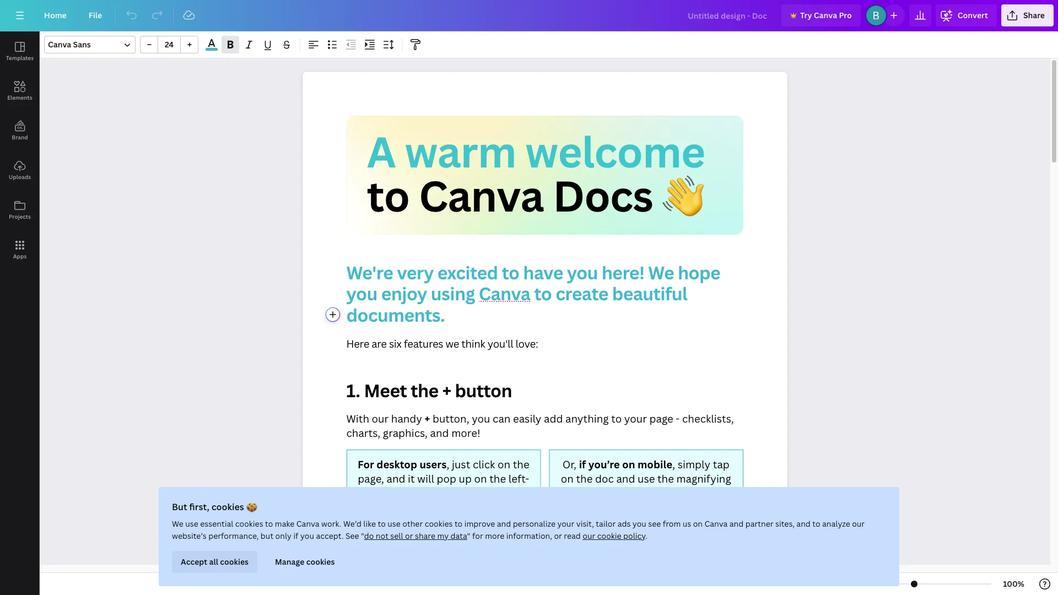 Task type: vqa. For each thing, say whether or not it's contained in the screenshot.
the Zoom button
no



Task type: locate. For each thing, give the bounding box(es) containing it.
0 horizontal spatial we
[[172, 519, 183, 529]]

performance,
[[208, 531, 259, 541]]

canva inside dropdown button
[[48, 39, 71, 50]]

think
[[461, 337, 485, 351]]

or right sell
[[405, 531, 413, 541]]

cookies down accept.
[[306, 557, 335, 567]]

us
[[683, 519, 691, 529]]

0 vertical spatial we
[[648, 261, 674, 284]]

cookies up the essential
[[211, 501, 244, 513]]

1 vertical spatial +
[[425, 412, 430, 426]]

side panel tab list
[[0, 31, 40, 269]]

+ right the
[[442, 378, 451, 402]]

checklists,
[[682, 412, 734, 426]]

policy
[[623, 531, 645, 541]]

apps button
[[0, 230, 40, 269]]

+
[[442, 378, 451, 402], [425, 412, 430, 426]]

elements
[[7, 94, 32, 101]]

home link
[[35, 4, 75, 26]]

1 horizontal spatial we
[[648, 261, 674, 284]]

use up website's
[[185, 519, 198, 529]]

0 vertical spatial +
[[442, 378, 451, 402]]

or
[[405, 531, 413, 541], [554, 531, 562, 541]]

our inside text field
[[372, 412, 389, 426]]

we inside we use essential cookies to make canva work. we'd like to use other cookies to improve and personalize your visit, tailor ads you see from us on canva and partner sites, and to analyze our website's performance, but only if you accept. see "
[[172, 519, 183, 529]]

cookies
[[211, 501, 244, 513], [235, 519, 263, 529], [425, 519, 453, 529], [220, 557, 249, 567], [306, 557, 335, 567]]

accept all cookies
[[181, 557, 249, 567]]

our up charts, on the left of the page
[[372, 412, 389, 426]]

our down the visit,
[[583, 531, 595, 541]]

2 horizontal spatial our
[[852, 519, 865, 529]]

you left enjoy
[[346, 282, 377, 305]]

1 vertical spatial we
[[172, 519, 183, 529]]

+ right handy
[[425, 412, 430, 426]]

features
[[404, 337, 443, 351]]

ads
[[618, 519, 631, 529]]

cookies down 🍪
[[235, 519, 263, 529]]

you'll
[[488, 337, 513, 351]]

– – number field
[[161, 39, 177, 50]]

group
[[140, 36, 198, 53]]

six
[[389, 337, 401, 351]]

button,
[[433, 412, 469, 426]]

you inside button, you can easily add anything to your page - checklists, charts, graphics, and more!
[[472, 412, 490, 426]]

projects
[[9, 213, 31, 220]]

beautiful
[[612, 282, 687, 305]]

but
[[172, 501, 187, 513]]

more!
[[451, 426, 480, 440]]

we inside we're very excited to have you here! we hope you enjoy using canva to create beautiful documents.
[[648, 261, 674, 284]]

100% button
[[996, 575, 1032, 593]]

0 horizontal spatial "
[[361, 531, 364, 541]]

0 horizontal spatial use
[[185, 519, 198, 529]]

button, you can easily add anything to your page - checklists, charts, graphics, and more!
[[346, 412, 736, 440]]

0 horizontal spatial or
[[405, 531, 413, 541]]

you right if on the bottom
[[300, 531, 314, 541]]

0 vertical spatial our
[[372, 412, 389, 426]]

1 vertical spatial our
[[852, 519, 865, 529]]

use
[[185, 519, 198, 529], [388, 519, 401, 529]]

1 horizontal spatial our
[[583, 531, 595, 541]]

see
[[648, 519, 661, 529]]

for
[[472, 531, 483, 541]]

manage cookies button
[[266, 551, 344, 573]]

try canva pro
[[800, 10, 852, 20]]

0 horizontal spatial +
[[425, 412, 430, 426]]

0 vertical spatial your
[[624, 412, 647, 426]]

do not sell or share my data " for more information, or read our cookie policy .
[[364, 531, 647, 541]]

your left page
[[624, 412, 647, 426]]

and up 'do not sell or share my data " for more information, or read our cookie policy .'
[[497, 519, 511, 529]]

anything
[[565, 412, 609, 426]]

work.
[[321, 519, 341, 529]]

to
[[367, 167, 409, 224], [502, 261, 519, 284], [534, 282, 552, 305], [611, 412, 622, 426], [265, 519, 273, 529], [378, 519, 386, 529], [455, 519, 462, 529], [812, 519, 820, 529]]

we up website's
[[172, 519, 183, 529]]

your inside we use essential cookies to make canva work. we'd like to use other cookies to improve and personalize your visit, tailor ads you see from us on canva and partner sites, and to analyze our website's performance, but only if you accept. see "
[[557, 519, 574, 529]]

0 horizontal spatial your
[[557, 519, 574, 529]]

1 horizontal spatial or
[[554, 531, 562, 541]]

data
[[451, 531, 467, 541]]

like
[[363, 519, 376, 529]]

do
[[364, 531, 374, 541]]

you left can
[[472, 412, 490, 426]]

canva inside we're very excited to have you here! we hope you enjoy using canva to create beautiful documents.
[[479, 282, 530, 305]]

1 horizontal spatial "
[[467, 531, 470, 541]]

try canva pro button
[[781, 4, 861, 26]]

but first, cookies 🍪
[[172, 501, 257, 513]]

and down the button,
[[430, 426, 449, 440]]

love:
[[515, 337, 538, 351]]

canva sans button
[[44, 36, 136, 53]]

here!
[[602, 261, 644, 284]]

manage cookies
[[275, 557, 335, 567]]

" right see
[[361, 531, 364, 541]]

1 " from the left
[[361, 531, 364, 541]]

1 vertical spatial your
[[557, 519, 574, 529]]

canva
[[814, 10, 837, 20], [48, 39, 71, 50], [419, 167, 543, 224], [479, 282, 530, 305], [296, 519, 319, 529], [705, 519, 728, 529]]

have
[[523, 261, 563, 284]]

sell
[[390, 531, 403, 541]]

and inside button, you can easily add anything to your page - checklists, charts, graphics, and more!
[[430, 426, 449, 440]]

your up read
[[557, 519, 574, 529]]

make
[[275, 519, 294, 529]]

" left for
[[467, 531, 470, 541]]

🍪
[[246, 501, 257, 513]]

share
[[415, 531, 435, 541]]

or left read
[[554, 531, 562, 541]]

0 horizontal spatial our
[[372, 412, 389, 426]]

manage
[[275, 557, 304, 567]]

accept
[[181, 557, 207, 567]]

1 horizontal spatial +
[[442, 378, 451, 402]]

improve
[[464, 519, 495, 529]]

our inside we use essential cookies to make canva work. we'd like to use other cookies to improve and personalize your visit, tailor ads you see from us on canva and partner sites, and to analyze our website's performance, but only if you accept. see "
[[852, 519, 865, 529]]

essential
[[200, 519, 233, 529]]

website's
[[172, 531, 207, 541]]

use up sell
[[388, 519, 401, 529]]

cookie
[[597, 531, 621, 541]]

elements button
[[0, 71, 40, 111]]

2 or from the left
[[554, 531, 562, 541]]

and left partner
[[729, 519, 744, 529]]

canva sans
[[48, 39, 91, 50]]

cookies right all
[[220, 557, 249, 567]]

none text field containing a warm welcome
[[302, 72, 787, 595]]

None text field
[[302, 72, 787, 595]]

1 horizontal spatial your
[[624, 412, 647, 426]]

share button
[[1001, 4, 1054, 26]]

canva inside button
[[814, 10, 837, 20]]

we left hope
[[648, 261, 674, 284]]

1 horizontal spatial use
[[388, 519, 401, 529]]

our right analyze
[[852, 519, 865, 529]]

create
[[556, 282, 608, 305]]

projects button
[[0, 190, 40, 230]]

we
[[446, 337, 459, 351]]

welcome
[[525, 123, 705, 180]]



Task type: describe. For each thing, give the bounding box(es) containing it.
you up policy
[[633, 519, 646, 529]]

share
[[1023, 10, 1045, 20]]

to canva docs 👋
[[367, 167, 703, 224]]

on
[[693, 519, 703, 529]]

only
[[275, 531, 291, 541]]

try
[[800, 10, 812, 20]]

Design title text field
[[679, 4, 777, 26]]

but
[[261, 531, 273, 541]]

first,
[[189, 501, 209, 513]]

meet
[[364, 378, 407, 402]]

other
[[402, 519, 423, 529]]

accept.
[[316, 531, 344, 541]]

we'd
[[343, 519, 361, 529]]

100%
[[1003, 579, 1024, 589]]

.
[[645, 531, 647, 541]]

main menu bar
[[0, 0, 1058, 31]]

from
[[663, 519, 681, 529]]

my
[[437, 531, 449, 541]]

1. meet the + button
[[346, 378, 512, 402]]

1 use from the left
[[185, 519, 198, 529]]

here
[[346, 337, 369, 351]]

enjoy
[[381, 282, 427, 305]]

2 use from the left
[[388, 519, 401, 529]]

using
[[431, 282, 475, 305]]

accept all cookies button
[[172, 551, 257, 573]]

#0fb8ce image
[[206, 48, 218, 51]]

but first, cookies 🍪 dialog
[[159, 487, 899, 586]]

2 vertical spatial our
[[583, 531, 595, 541]]

not
[[376, 531, 388, 541]]

page
[[649, 412, 673, 426]]

a
[[367, 123, 395, 180]]

excited
[[437, 261, 498, 284]]

handy
[[391, 412, 422, 426]]

convert button
[[936, 4, 997, 26]]

graphics,
[[383, 426, 428, 440]]

and right sites,
[[796, 519, 811, 529]]

sites,
[[775, 519, 795, 529]]

+ for handy
[[425, 412, 430, 426]]

home
[[44, 10, 67, 20]]

here are six features we think you'll love:
[[346, 337, 538, 351]]

to inside button, you can easily add anything to your page - checklists, charts, graphics, and more!
[[611, 412, 622, 426]]

charts,
[[346, 426, 380, 440]]

👋
[[662, 167, 703, 224]]

uploads button
[[0, 150, 40, 190]]

1 or from the left
[[405, 531, 413, 541]]

uploads
[[9, 173, 31, 181]]

with
[[346, 412, 369, 426]]

brand button
[[0, 111, 40, 150]]

more
[[485, 531, 504, 541]]

file button
[[80, 4, 111, 26]]

file
[[89, 10, 102, 20]]

-
[[676, 412, 680, 426]]

our cookie policy link
[[583, 531, 645, 541]]

you right have in the top of the page
[[567, 261, 598, 284]]

your inside button, you can easily add anything to your page - checklists, charts, graphics, and more!
[[624, 412, 647, 426]]

easily
[[513, 412, 541, 426]]

if
[[293, 531, 298, 541]]

the
[[411, 378, 438, 402]]

sans
[[73, 39, 91, 50]]

personalize
[[513, 519, 555, 529]]

templates
[[6, 54, 34, 62]]

2 " from the left
[[467, 531, 470, 541]]

+ for the
[[442, 378, 451, 402]]

docs
[[553, 167, 653, 224]]

are
[[372, 337, 387, 351]]

brand
[[12, 133, 28, 141]]

warm
[[405, 123, 516, 180]]

a warm welcome
[[367, 123, 705, 180]]

add
[[544, 412, 563, 426]]

1.
[[346, 378, 360, 402]]

analyze
[[822, 519, 850, 529]]

we're very excited to have you here! we hope you enjoy using canva to create beautiful documents.
[[346, 261, 724, 327]]

hope
[[678, 261, 720, 284]]

visit,
[[576, 519, 594, 529]]

tailor
[[596, 519, 616, 529]]

do not sell or share my data link
[[364, 531, 467, 541]]

we use essential cookies to make canva work. we'd like to use other cookies to improve and personalize your visit, tailor ads you see from us on canva and partner sites, and to analyze our website's performance, but only if you accept. see "
[[172, 519, 865, 541]]

all
[[209, 557, 218, 567]]

cookies up my
[[425, 519, 453, 529]]

we're
[[346, 261, 393, 284]]

partner
[[745, 519, 773, 529]]

pro
[[839, 10, 852, 20]]

" inside we use essential cookies to make canva work. we'd like to use other cookies to improve and personalize your visit, tailor ads you see from us on canva and partner sites, and to analyze our website's performance, but only if you accept. see "
[[361, 531, 364, 541]]

with our handy +
[[346, 412, 430, 426]]

information,
[[506, 531, 552, 541]]

button
[[455, 378, 512, 402]]

documents.
[[346, 303, 445, 327]]



